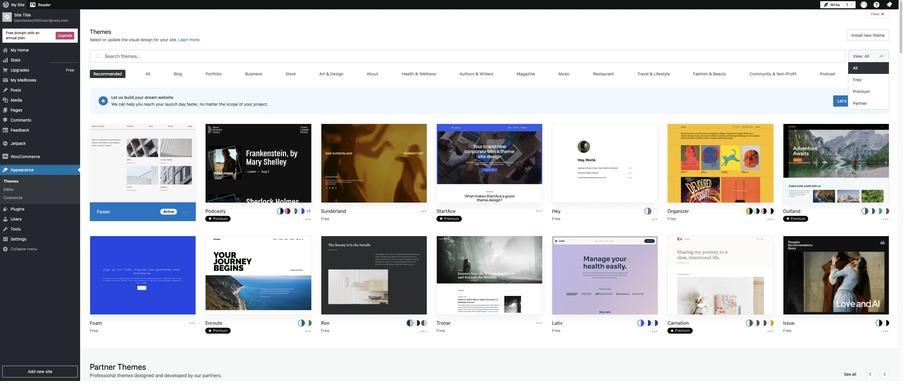 Task type: describe. For each thing, give the bounding box(es) containing it.
partner link
[[848, 98, 889, 109]]

collapse
[[11, 247, 26, 251]]

my for my home
[[11, 47, 16, 52]]

themes link
[[0, 177, 80, 185]]

podcast
[[820, 71, 836, 76]]

organizer has a simple structure and displays only the necessary information a real portfolio can benefit from. it's ready to be used by designers, artists, architects, and creators. image
[[668, 124, 773, 203]]

restaurant button
[[590, 70, 617, 78]]

all button
[[142, 70, 154, 78]]

fewer
[[97, 209, 110, 214]]

view: all
[[853, 53, 869, 58]]

let's get started link
[[833, 95, 873, 106]]

visual
[[129, 37, 139, 42]]

premium for outland
[[791, 216, 805, 221]]

upgrade
[[58, 33, 72, 38]]

free down organizer
[[668, 216, 676, 221]]

music
[[559, 71, 570, 76]]

tronar free
[[437, 321, 451, 333]]

tronar is a simple blog theme. it works best with featured images. the latest sticky post appears at the top with a large featured image. image
[[437, 236, 542, 315]]

build
[[124, 95, 134, 100]]

authors & writers button
[[456, 70, 497, 78]]

help image
[[873, 1, 880, 8]]

let
[[111, 95, 117, 100]]

us
[[119, 95, 123, 100]]

authors
[[460, 71, 474, 76]]

issue is a magazine theme focused on sizable typography and imagery to grow your blog posts, reviews, artwork, and news. image
[[783, 236, 889, 315]]

issue
[[783, 321, 795, 326]]

mailboxes
[[17, 77, 36, 82]]

free down hey
[[552, 216, 560, 221]]

editor
[[4, 187, 14, 192]]

community
[[750, 71, 772, 76]]

design
[[140, 37, 153, 42]]

store button
[[282, 70, 299, 78]]

media
[[11, 97, 22, 102]]

all for all button
[[145, 71, 150, 76]]

view button
[[866, 9, 889, 18]]

day
[[179, 102, 186, 107]]

all for all link
[[853, 65, 858, 70]]

site inside the site title blacklashes1000.wordpress.com
[[14, 12, 21, 17]]

sunderland
[[321, 208, 346, 214]]

sunderland is a simple theme that supports full-site editing. it comes with a set of minimal templates and design settings that can be manipulated through global styles. use it to build something beautiful. image
[[321, 124, 427, 203]]

foam is a simple theme that supports full-site editing. it comes with a set of minimal templates and design settings that can be manipulated through global styles. use it to build something beautiful. image
[[90, 236, 196, 315]]

no
[[200, 102, 204, 107]]

your inside themes select or update the visual design for your site. learn more .
[[160, 37, 168, 42]]

an
[[35, 31, 39, 35]]

feedback
[[11, 127, 29, 132]]

health & wellness button
[[398, 70, 440, 78]]

my mailboxes link
[[0, 75, 80, 85]]

our partners.
[[194, 373, 222, 378]]

& for beauty
[[709, 71, 712, 76]]

about
[[367, 71, 378, 76]]

highest hourly views 0 image
[[50, 59, 78, 63]]

themes
[[117, 373, 133, 378]]

your right of
[[244, 102, 252, 107]]

more options for theme ron image
[[420, 328, 427, 335]]

more options for theme tronar image
[[536, 320, 543, 327]]

about button
[[363, 70, 382, 78]]

domain
[[14, 31, 26, 35]]

scope
[[226, 102, 238, 107]]

carnation
[[668, 321, 689, 326]]

restaurant
[[593, 71, 614, 76]]

portfolio button
[[202, 70, 225, 78]]

view: all list box
[[848, 62, 889, 110]]

the inside let us build your dream website we can help you reach your launch day faster, no matter the scope of your project.
[[219, 102, 225, 107]]

add new site
[[28, 369, 52, 374]]

& for writers
[[476, 71, 478, 76]]

see
[[844, 372, 851, 377]]

new for add
[[37, 369, 44, 374]]

free down issue
[[783, 328, 792, 333]]

pages
[[11, 107, 22, 112]]

lativ is a wordpress block theme specifically designed for businesses and startups. it offers fresh, vibrant color palettes and sleek, modern templates that are perfect for companies looking to establish a bold and innovative online presence. image
[[552, 236, 658, 315]]

reach
[[144, 102, 154, 107]]

more options for theme foam image
[[189, 320, 196, 327]]

get started
[[848, 98, 869, 103]]

with
[[27, 31, 34, 35]]

select
[[90, 37, 102, 42]]

sometimes your podcast episode cover arts deserve more attention than regular thumbnails offer. if you think so, then podcasty is the theme design for your podcast site. image
[[206, 124, 311, 203]]

2 horizontal spatial all
[[865, 53, 869, 58]]

blog button
[[170, 70, 186, 78]]

feedback link
[[0, 125, 80, 135]]

travel
[[637, 71, 649, 76]]

tools link
[[0, 224, 80, 234]]

annual plan
[[6, 36, 25, 40]]

img image for woocommerce
[[2, 154, 8, 160]]

free inside the tronar free
[[437, 328, 445, 333]]

premium button for podcasty
[[205, 216, 231, 222]]

customize link
[[0, 194, 80, 202]]

let us build your dream website we can help you reach your launch day faster, no matter the scope of your project.
[[111, 95, 268, 107]]

more options for theme organizer image
[[767, 216, 774, 223]]

premium button down 'startace'
[[437, 216, 462, 222]]

ron
[[321, 321, 329, 326]]

more options for theme fewer image
[[182, 209, 189, 216]]

lativ
[[552, 321, 563, 326]]

your down website
[[156, 102, 164, 107]]

more options for theme carnation image
[[767, 328, 774, 335]]

premium for carnation
[[675, 329, 690, 333]]

fashion & beauty button
[[690, 70, 730, 78]]

premium button for carnation
[[668, 328, 693, 334]]

more options for theme hey image
[[651, 216, 658, 223]]

partner for partner
[[853, 101, 867, 106]]

jetpack link
[[0, 138, 80, 148]]

stats link
[[0, 55, 80, 65]]

img image for jetpack
[[2, 140, 8, 146]]

website
[[158, 95, 173, 100]]

see all
[[844, 372, 856, 377]]

can
[[119, 102, 125, 107]]

install
[[852, 33, 863, 38]]

& for non-
[[773, 71, 776, 76]]

appearance link
[[0, 165, 80, 175]]

active
[[163, 209, 174, 214]]

by
[[188, 373, 193, 378]]



Task type: locate. For each thing, give the bounding box(es) containing it.
community & non-profit button
[[746, 70, 800, 78]]

1 horizontal spatial the
[[219, 102, 225, 107]]

themes inside themes link
[[4, 179, 18, 183]]

1 img image from the top
[[2, 140, 8, 146]]

1 vertical spatial partner
[[90, 362, 116, 372]]

collapse menu link
[[0, 244, 80, 254]]

recommended
[[93, 71, 122, 76]]

premium for podcasty
[[213, 216, 228, 221]]

stats
[[11, 57, 20, 62]]

the inside themes select or update the visual design for your site. learn more .
[[122, 37, 128, 42]]

1 vertical spatial new
[[37, 369, 44, 374]]

my for my mailboxes
[[11, 77, 16, 82]]

your up you
[[135, 95, 144, 100]]

art & design
[[319, 71, 343, 76]]

appearance
[[11, 167, 34, 172]]

& inside "button"
[[709, 71, 712, 76]]

you
[[136, 102, 143, 107]]

free up annual plan
[[6, 31, 13, 35]]

img image inside the woocommerce link
[[2, 154, 8, 160]]

write
[[830, 2, 840, 7]]

new left site
[[37, 369, 44, 374]]

& left the writers in the top right of the page
[[476, 71, 478, 76]]

4 & from the left
[[650, 71, 653, 76]]

title
[[23, 12, 31, 17]]

more options for theme sunderland image
[[420, 208, 427, 215]]

update
[[108, 37, 121, 42]]

or
[[103, 37, 106, 42]]

0 vertical spatial all
[[865, 53, 869, 58]]

free inside the sunderland free
[[321, 216, 329, 221]]

.
[[199, 37, 200, 42]]

new right install
[[864, 33, 872, 38]]

& right travel
[[650, 71, 653, 76]]

1 vertical spatial my
[[11, 47, 16, 52]]

podcast button
[[817, 70, 839, 78]]

developed
[[164, 373, 187, 378]]

all inside list box
[[853, 65, 858, 70]]

learn more
[[178, 37, 199, 42]]

free domain with an annual plan
[[6, 31, 39, 40]]

pages link
[[0, 105, 80, 115]]

2 & from the left
[[415, 71, 418, 76]]

blacklashes1000.wordpress.com
[[14, 18, 68, 23]]

free inside free domain with an annual plan
[[6, 31, 13, 35]]

organizer
[[668, 208, 689, 214]]

comments link
[[0, 115, 80, 125]]

my profile image
[[861, 1, 867, 8]]

install new theme
[[852, 33, 885, 38]]

all
[[852, 372, 856, 377]]

& right the art
[[326, 71, 329, 76]]

free down entertainment
[[853, 77, 862, 82]]

outland
[[783, 208, 801, 214]]

learn more link
[[178, 37, 199, 42]]

2 vertical spatial themes
[[117, 362, 146, 372]]

img image left woocommerce
[[2, 154, 8, 160]]

premium button down the outland
[[783, 216, 808, 222]]

0 horizontal spatial all
[[145, 71, 150, 76]]

view:
[[853, 53, 863, 58]]

startace is your ultimate business theme design. it is pretty valuable in assisting users in building their corporate websites, being established companies, or budding startups. image
[[437, 124, 542, 203]]

img image left the jetpack
[[2, 140, 8, 146]]

the left visual
[[122, 37, 128, 42]]

0 vertical spatial my
[[11, 2, 17, 7]]

0 vertical spatial partner
[[853, 101, 867, 106]]

business button
[[242, 70, 266, 78]]

1 horizontal spatial new
[[864, 33, 872, 38]]

hey is a simple personal blog theme. image
[[552, 124, 658, 203]]

view
[[871, 11, 879, 16]]

1 vertical spatial the
[[219, 102, 225, 107]]

site up "title"
[[18, 2, 24, 7]]

0 vertical spatial img image
[[2, 140, 8, 146]]

premium button down podcasty
[[205, 216, 231, 222]]

free down 'lativ'
[[552, 328, 560, 333]]

& for wellness
[[415, 71, 418, 76]]

themes inside partner themes professional themes designed and developed by our partners.
[[117, 362, 146, 372]]

fashion & beauty
[[693, 71, 726, 76]]

lifestyle
[[654, 71, 670, 76]]

theme
[[873, 33, 885, 38]]

fewer is perfect for showcasing portfolios and blogs. with a clean and opinionated design, it offers excellent typography and style variations that make it easy to present your work or business. the theme is highly versatile, making it ideal for bloggers and businesses alike, and it offers a range of customizable options that allow you to tailor your site to your specific needs. image
[[90, 124, 196, 203]]

premium button for enroute
[[205, 328, 231, 334]]

upgrades
[[11, 67, 29, 72]]

magazine button
[[513, 70, 539, 78]]

themes select or update the visual design for your site. learn more .
[[90, 28, 200, 42]]

blog
[[174, 71, 182, 76]]

& for design
[[326, 71, 329, 76]]

premium down the enroute
[[213, 329, 228, 333]]

0 horizontal spatial themes
[[4, 179, 18, 183]]

magazine
[[517, 71, 535, 76]]

premium up 'get started'
[[853, 89, 870, 94]]

launch
[[165, 102, 178, 107]]

my home link
[[0, 45, 80, 55]]

more options for theme startace image
[[536, 208, 543, 215]]

plugins
[[11, 207, 24, 212]]

my left home
[[11, 47, 16, 52]]

premium down the outland
[[791, 216, 805, 221]]

partner inside partner themes professional themes designed and developed by our partners.
[[90, 362, 116, 372]]

0 vertical spatial themes
[[90, 28, 111, 35]]

1 vertical spatial themes
[[4, 179, 18, 183]]

add new site link
[[2, 366, 78, 378]]

designed
[[134, 373, 154, 378]]

my for my site
[[11, 2, 17, 7]]

carnation image
[[668, 236, 773, 315]]

premium for enroute
[[213, 329, 228, 333]]

fashion
[[693, 71, 708, 76]]

1 horizontal spatial partner
[[853, 101, 867, 106]]

of
[[239, 102, 243, 107]]

sunderland free
[[321, 208, 346, 221]]

5 & from the left
[[709, 71, 712, 76]]

all down view:
[[853, 65, 858, 70]]

site left "title"
[[14, 12, 21, 17]]

premium down podcasty
[[213, 216, 228, 221]]

free down highest hourly views 0 image
[[66, 67, 74, 72]]

0 vertical spatial the
[[122, 37, 128, 42]]

img image
[[2, 140, 8, 146], [2, 154, 8, 160]]

write link
[[820, 0, 844, 9]]

site.
[[169, 37, 177, 42]]

premium button for outland
[[783, 216, 808, 222]]

3 & from the left
[[476, 71, 478, 76]]

partner for partner themes professional themes designed and developed by our partners.
[[90, 362, 116, 372]]

enroute is a business theme image
[[206, 236, 311, 315]]

1 horizontal spatial all
[[853, 65, 858, 70]]

all up dream
[[145, 71, 150, 76]]

my left reader link
[[11, 2, 17, 7]]

all inside button
[[145, 71, 150, 76]]

& inside button
[[773, 71, 776, 76]]

more options for theme issue image
[[882, 328, 889, 335]]

a wordpress theme for travel-related websites and blogs designed to showcase stunning destinations around the world. image
[[783, 124, 889, 204]]

premium inside the view: all list box
[[853, 89, 870, 94]]

1 button
[[844, 1, 856, 8]]

2 horizontal spatial themes
[[117, 362, 146, 372]]

1 vertical spatial all
[[853, 65, 858, 70]]

my home
[[11, 47, 29, 52]]

hey
[[552, 208, 561, 214]]

let's
[[838, 98, 847, 103]]

your
[[160, 37, 168, 42], [135, 95, 144, 100], [156, 102, 164, 107], [244, 102, 252, 107]]

reader link
[[27, 0, 53, 9]]

closed image
[[881, 13, 884, 15]]

Search search field
[[105, 50, 845, 62]]

design
[[330, 71, 343, 76]]

premium button
[[205, 216, 231, 222], [437, 216, 462, 222], [783, 216, 808, 222], [205, 328, 231, 334], [668, 328, 693, 334]]

authors & writers
[[460, 71, 493, 76]]

settings link
[[0, 234, 80, 244]]

travel & lifestyle
[[637, 71, 670, 76]]

profit
[[786, 71, 797, 76]]

themes for themes select or update the visual design for your site. learn more .
[[90, 28, 111, 35]]

for
[[154, 37, 159, 42]]

0 horizontal spatial new
[[37, 369, 44, 374]]

partner themes professional themes designed and developed by our partners.
[[90, 362, 222, 378]]

& left beauty
[[709, 71, 712, 76]]

free inside foam free
[[90, 328, 98, 333]]

free down "foam"
[[90, 328, 98, 333]]

travel & lifestyle button
[[634, 70, 673, 78]]

ron is a minimalist blogging theme designed with a focus on delivering an exceptional reading experience. its unique offset post layout and sticky post navigation make it stand out. by intentionally omitting a header, it includes only a footer, ron allows readers to dive straight into the content without distractions. image
[[321, 236, 427, 315]]

my inside "link"
[[11, 77, 16, 82]]

writers
[[480, 71, 493, 76]]

1 & from the left
[[326, 71, 329, 76]]

themes for themes
[[4, 179, 18, 183]]

1 horizontal spatial themes
[[90, 28, 111, 35]]

new for install
[[864, 33, 872, 38]]

posts
[[11, 87, 21, 92]]

professional
[[90, 373, 116, 378]]

more options for theme lativ image
[[651, 328, 658, 335]]

woocommerce
[[11, 154, 40, 159]]

install new theme link
[[847, 30, 889, 41]]

my up posts
[[11, 77, 16, 82]]

2 img image from the top
[[2, 154, 8, 160]]

2 vertical spatial all
[[145, 71, 150, 76]]

editor link
[[0, 185, 80, 194]]

themes up themes
[[117, 362, 146, 372]]

None search field
[[90, 48, 845, 64]]

premium down 'startace'
[[444, 216, 459, 221]]

0 vertical spatial site
[[18, 2, 24, 7]]

free down the ron at the left of page
[[321, 328, 329, 333]]

1 vertical spatial img image
[[2, 154, 8, 160]]

& for lifestyle
[[650, 71, 653, 76]]

free inside free link
[[853, 77, 862, 82]]

all right view:
[[865, 53, 869, 58]]

6 & from the left
[[773, 71, 776, 76]]

themes
[[90, 28, 111, 35], [4, 179, 18, 183], [117, 362, 146, 372]]

premium button down the enroute
[[205, 328, 231, 334]]

free down tronar
[[437, 328, 445, 333]]

& right health
[[415, 71, 418, 76]]

open search image
[[94, 48, 101, 64]]

0 vertical spatial new
[[864, 33, 872, 38]]

partner inside the view: all list box
[[853, 101, 867, 106]]

themes inside themes select or update the visual design for your site. learn more .
[[90, 28, 111, 35]]

more options for theme enroute image
[[304, 328, 312, 335]]

0 horizontal spatial the
[[122, 37, 128, 42]]

more options for theme outland image
[[882, 216, 889, 223]]

the left scope
[[219, 102, 225, 107]]

manage your notifications image
[[886, 1, 893, 8]]

premium button down carnation
[[668, 328, 693, 334]]

img image inside jetpack link
[[2, 140, 8, 146]]

1 vertical spatial site
[[14, 12, 21, 17]]

posts link
[[0, 85, 80, 95]]

themes up or
[[90, 28, 111, 35]]

music button
[[555, 70, 573, 78]]

menu
[[27, 247, 37, 251]]

partner down premium link
[[853, 101, 867, 106]]

0 horizontal spatial partner
[[90, 362, 116, 372]]

& left non-
[[773, 71, 776, 76]]

more options for theme podcasty image
[[304, 216, 312, 223]]

tronar
[[437, 321, 451, 326]]

non-
[[777, 71, 786, 76]]

portfolio
[[206, 71, 222, 76]]

add
[[28, 369, 35, 374]]

your right for
[[160, 37, 168, 42]]

foam free
[[90, 321, 102, 333]]

premium down carnation
[[675, 329, 690, 333]]

see all button
[[844, 371, 856, 377]]

themes up editor
[[4, 179, 18, 183]]

partner up professional
[[90, 362, 116, 372]]

2 vertical spatial my
[[11, 77, 16, 82]]

jetpack
[[11, 141, 26, 146]]

free down "sunderland"
[[321, 216, 329, 221]]

site title blacklashes1000.wordpress.com
[[14, 12, 68, 23]]



Task type: vqa. For each thing, say whether or not it's contained in the screenshot.
Free Domain With An Annual Plan
yes



